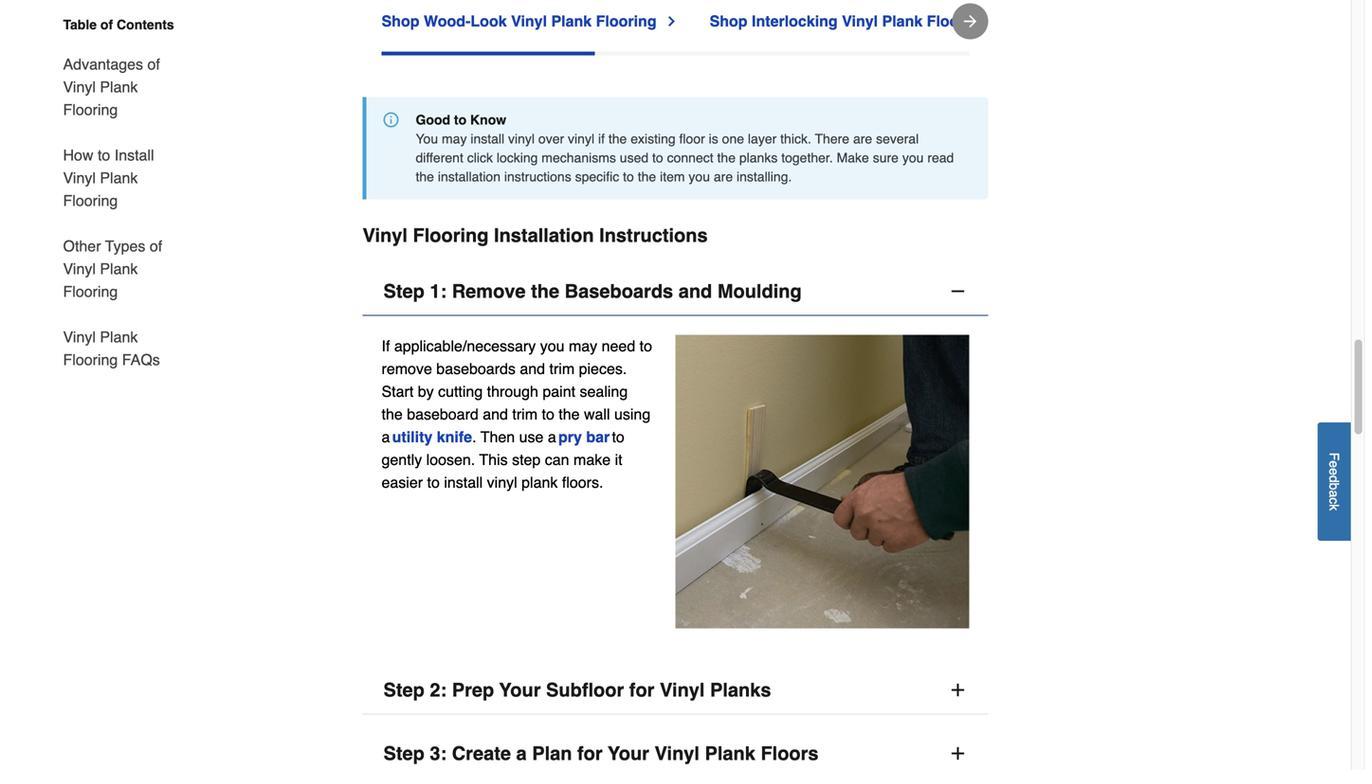 Task type: vqa. For each thing, say whether or not it's contained in the screenshot.
.99 within the $ 239 .99
no



Task type: describe. For each thing, give the bounding box(es) containing it.
shop interlocking vinyl plank flooring
[[710, 12, 988, 30]]

vinyl plank flooring faqs
[[63, 329, 160, 369]]

plank inside step 3: create a plan for your vinyl plank floors button
[[705, 743, 756, 765]]

to right the need
[[640, 338, 652, 355]]

floors
[[761, 743, 819, 765]]

cutting
[[438, 383, 483, 401]]

floors.
[[562, 474, 603, 492]]

f e e d b a c k button
[[1318, 423, 1351, 541]]

step for step 3: create a plan for your vinyl plank floors
[[384, 743, 425, 765]]

read
[[928, 150, 954, 165]]

interlocking
[[752, 12, 838, 30]]

other types of vinyl plank flooring
[[63, 238, 162, 301]]

pry
[[558, 429, 582, 446]]

plank inside advantages of vinyl plank flooring
[[100, 78, 138, 96]]

the down different
[[416, 169, 434, 184]]

a inside if applicable/necessary you may need to remove baseboards and trim pieces. start by cutting through paint sealing the baseboard and trim to the wall using a
[[382, 429, 390, 446]]

several
[[876, 131, 919, 146]]

vinyl up locking
[[508, 131, 535, 146]]

flooring inside how to install vinyl plank flooring
[[63, 192, 118, 210]]

step for step 2: prep your subfloor for vinyl planks
[[384, 680, 425, 701]]

table of contents
[[63, 17, 174, 32]]

install
[[114, 146, 154, 164]]

flooring inside shop interlocking vinyl plank flooring link
[[927, 12, 988, 30]]

flooring inside advantages of vinyl plank flooring
[[63, 101, 118, 119]]

step for step 1: remove the baseboards and moulding
[[384, 281, 425, 302]]

plank inside shop interlocking vinyl plank flooring link
[[882, 12, 923, 30]]

good
[[416, 112, 450, 127]]

the up pry
[[559, 406, 580, 423]]

vinyl plank flooring faqs link
[[63, 315, 190, 372]]

plan
[[532, 743, 572, 765]]

over
[[538, 131, 564, 146]]

item
[[660, 169, 685, 184]]

connect
[[667, 150, 714, 165]]

3:
[[430, 743, 447, 765]]

make
[[574, 451, 611, 469]]

installation
[[438, 169, 501, 184]]

f e e d b a c k
[[1327, 453, 1342, 511]]

layer
[[748, 131, 777, 146]]

2:
[[430, 680, 447, 701]]

shop for shop wood-look vinyl plank flooring
[[382, 12, 420, 30]]

paint
[[543, 383, 576, 401]]

vinyl inside vinyl plank flooring faqs
[[63, 329, 96, 346]]

use
[[519, 429, 544, 446]]

b
[[1327, 483, 1342, 490]]

specific
[[575, 169, 619, 184]]

this
[[479, 451, 508, 469]]

bar
[[586, 429, 610, 446]]

it
[[615, 451, 623, 469]]

to gently loosen. this step can make it easier to install vinyl plank floors.
[[382, 429, 625, 492]]

step 1: remove the baseboards and moulding
[[384, 281, 802, 302]]

and inside 'button'
[[679, 281, 712, 302]]

make
[[837, 150, 869, 165]]

advantages
[[63, 55, 143, 73]]

look
[[471, 12, 507, 30]]

step 2: prep your subfloor for vinyl planks button
[[363, 667, 988, 715]]

thick.
[[780, 131, 811, 146]]

1 horizontal spatial and
[[520, 360, 545, 378]]

mechanisms
[[542, 150, 616, 165]]

plank inside the other types of vinyl plank flooring
[[100, 260, 138, 278]]

table of contents element
[[48, 15, 190, 372]]

shop wood-look vinyl plank flooring link
[[382, 10, 679, 33]]

utility
[[392, 429, 433, 446]]

easier
[[382, 474, 423, 492]]

the down the start
[[382, 406, 403, 423]]

one
[[722, 131, 744, 146]]

moulding
[[718, 281, 802, 302]]

subfloor
[[546, 680, 624, 701]]

step 3: create a plan for your vinyl plank floors
[[384, 743, 819, 765]]

remove
[[452, 281, 526, 302]]

the down one
[[717, 150, 736, 165]]

to right good
[[454, 112, 467, 127]]

vinyl inside the other types of vinyl plank flooring
[[63, 260, 96, 278]]

may inside good to know you may install vinyl over vinyl if the existing floor is one layer thick. there are several different click locking mechanisms used to connect the planks together.  make sure you read the installation instructions specific to the item you are installing.
[[442, 131, 467, 146]]

chevron right image
[[664, 14, 679, 29]]

of inside the other types of vinyl plank flooring
[[150, 238, 162, 255]]

for for your
[[577, 743, 603, 765]]

to down used
[[623, 169, 634, 184]]

1 e from the top
[[1327, 461, 1342, 468]]

knife
[[437, 429, 472, 446]]

instructions
[[504, 169, 571, 184]]

sure
[[873, 150, 899, 165]]

know
[[470, 112, 506, 127]]

vinyl flooring installation instructions
[[363, 225, 708, 246]]

then
[[481, 429, 515, 446]]

how to install vinyl plank flooring
[[63, 146, 154, 210]]

used
[[620, 150, 649, 165]]

1:
[[430, 281, 447, 302]]

plus image for step 2: prep your subfloor for vinyl planks
[[949, 681, 968, 700]]

start
[[382, 383, 414, 401]]

for for vinyl
[[629, 680, 655, 701]]

wood-
[[424, 12, 471, 30]]

of for advantages
[[147, 55, 160, 73]]

floor
[[679, 131, 705, 146]]

other types of vinyl plank flooring link
[[63, 224, 190, 315]]

1 horizontal spatial your
[[608, 743, 649, 765]]

a pry bar removing baseboards. image
[[676, 335, 969, 629]]

you
[[416, 131, 438, 146]]

shop interlocking vinyl plank flooring link
[[710, 10, 1010, 33]]

sealing
[[580, 383, 628, 401]]

0 horizontal spatial your
[[499, 680, 541, 701]]

0 vertical spatial you
[[902, 150, 924, 165]]

0 horizontal spatial are
[[714, 169, 733, 184]]

may inside if applicable/necessary you may need to remove baseboards and trim pieces. start by cutting through paint sealing the baseboard and trim to the wall using a
[[569, 338, 597, 355]]

instructions
[[599, 225, 708, 246]]

plus image for step 3: create a plan for your vinyl plank floors
[[949, 745, 968, 764]]

the right if on the top left of the page
[[609, 131, 627, 146]]

table
[[63, 17, 97, 32]]

a left "plan"
[[516, 743, 527, 765]]

other
[[63, 238, 101, 255]]

planks
[[710, 680, 771, 701]]

minus image
[[949, 282, 968, 301]]

vinyl up mechanisms
[[568, 131, 595, 146]]

a left pry
[[548, 429, 556, 446]]

step 3: create a plan for your vinyl plank floors button
[[363, 730, 988, 771]]



Task type: locate. For each thing, give the bounding box(es) containing it.
1 horizontal spatial shop
[[710, 12, 748, 30]]

0 vertical spatial step
[[384, 281, 425, 302]]

for right "plan"
[[577, 743, 603, 765]]

shop left wood-
[[382, 12, 420, 30]]

together.
[[781, 150, 833, 165]]

pry bar link
[[558, 429, 610, 446]]

k
[[1327, 504, 1342, 511]]

plank left floors
[[705, 743, 756, 765]]

install inside to gently loosen. this step can make it easier to install vinyl plank floors.
[[444, 474, 483, 492]]

2 shop from the left
[[710, 12, 748, 30]]

1 vertical spatial your
[[608, 743, 649, 765]]

2 vertical spatial step
[[384, 743, 425, 765]]

shop wood-look vinyl plank flooring
[[382, 12, 657, 30]]

your right "plan"
[[608, 743, 649, 765]]

different
[[416, 150, 463, 165]]

1 vertical spatial may
[[569, 338, 597, 355]]

scrollbar
[[382, 52, 595, 55]]

step 2: prep your subfloor for vinyl planks
[[384, 680, 771, 701]]

0 vertical spatial for
[[629, 680, 655, 701]]

to down 'loosen.'
[[427, 474, 440, 492]]

0 horizontal spatial for
[[577, 743, 603, 765]]

1 horizontal spatial may
[[569, 338, 597, 355]]

2 horizontal spatial you
[[902, 150, 924, 165]]

0 horizontal spatial trim
[[512, 406, 538, 423]]

trim up paint
[[549, 360, 575, 378]]

of right types
[[150, 238, 162, 255]]

0 vertical spatial may
[[442, 131, 467, 146]]

install inside good to know you may install vinyl over vinyl if the existing floor is one layer thick. there are several different click locking mechanisms used to connect the planks together.  make sure you read the installation instructions specific to the item you are installing.
[[471, 131, 505, 146]]

advantages of vinyl plank flooring
[[63, 55, 160, 119]]

1 horizontal spatial are
[[853, 131, 872, 146]]

loosen.
[[426, 451, 475, 469]]

if applicable/necessary you may need to remove baseboards and trim pieces. start by cutting through paint sealing the baseboard and trim to the wall using a
[[382, 338, 652, 446]]

.
[[472, 429, 476, 446]]

1 vertical spatial for
[[577, 743, 603, 765]]

0 vertical spatial trim
[[549, 360, 575, 378]]

of inside advantages of vinyl plank flooring
[[147, 55, 160, 73]]

vinyl inside how to install vinyl plank flooring
[[63, 169, 96, 187]]

plank up faqs
[[100, 329, 138, 346]]

how
[[63, 146, 93, 164]]

install
[[471, 131, 505, 146], [444, 474, 483, 492]]

2 e from the top
[[1327, 468, 1342, 476]]

plank inside shop wood-look vinyl plank flooring link
[[551, 12, 592, 30]]

plus image
[[949, 681, 968, 700], [949, 745, 968, 764]]

plank inside how to install vinyl plank flooring
[[100, 169, 138, 187]]

shop right chevron right image
[[710, 12, 748, 30]]

0 vertical spatial your
[[499, 680, 541, 701]]

plus image inside step 3: create a plan for your vinyl plank floors button
[[949, 745, 968, 764]]

arrow right image
[[961, 12, 980, 31]]

plank
[[522, 474, 558, 492]]

to down existing
[[652, 150, 663, 165]]

c
[[1327, 498, 1342, 505]]

good to know you may install vinyl over vinyl if the existing floor is one layer thick. there are several different click locking mechanisms used to connect the planks together.  make sure you read the installation instructions specific to the item you are installing.
[[416, 112, 954, 184]]

plank left arrow right icon
[[882, 12, 923, 30]]

0 vertical spatial of
[[100, 17, 113, 32]]

types
[[105, 238, 145, 255]]

step left the 2:
[[384, 680, 425, 701]]

for right subfloor
[[629, 680, 655, 701]]

2 vertical spatial you
[[540, 338, 565, 355]]

locking
[[497, 150, 538, 165]]

flooring
[[596, 12, 657, 30], [927, 12, 988, 30], [63, 101, 118, 119], [63, 192, 118, 210], [413, 225, 489, 246], [63, 283, 118, 301], [63, 351, 118, 369]]

e up b in the right bottom of the page
[[1327, 468, 1342, 476]]

1 horizontal spatial you
[[689, 169, 710, 184]]

1 vertical spatial you
[[689, 169, 710, 184]]

of right table
[[100, 17, 113, 32]]

1 shop from the left
[[382, 12, 420, 30]]

the down installation
[[531, 281, 560, 302]]

a
[[382, 429, 390, 446], [548, 429, 556, 446], [1327, 490, 1342, 498], [516, 743, 527, 765]]

step inside step 3: create a plan for your vinyl plank floors button
[[384, 743, 425, 765]]

1 vertical spatial step
[[384, 680, 425, 701]]

step 1: remove the baseboards and moulding button
[[363, 268, 988, 316]]

1 step from the top
[[384, 281, 425, 302]]

vinyl down the this
[[487, 474, 517, 492]]

may up different
[[442, 131, 467, 146]]

are
[[853, 131, 872, 146], [714, 169, 733, 184]]

pieces.
[[579, 360, 627, 378]]

are up make
[[853, 131, 872, 146]]

0 vertical spatial are
[[853, 131, 872, 146]]

vinyl inside advantages of vinyl plank flooring
[[63, 78, 96, 96]]

contents
[[117, 17, 174, 32]]

step inside step 1: remove the baseboards and moulding 'button'
[[384, 281, 425, 302]]

plus image inside step 2: prep your subfloor for vinyl planks button
[[949, 681, 968, 700]]

1 vertical spatial plus image
[[949, 745, 968, 764]]

are down is
[[714, 169, 733, 184]]

baseboards
[[436, 360, 516, 378]]

to right how
[[98, 146, 110, 164]]

and up through
[[520, 360, 545, 378]]

there
[[815, 131, 850, 146]]

you up paint
[[540, 338, 565, 355]]

how to install vinyl plank flooring link
[[63, 133, 190, 224]]

the
[[609, 131, 627, 146], [717, 150, 736, 165], [416, 169, 434, 184], [638, 169, 656, 184], [531, 281, 560, 302], [382, 406, 403, 423], [559, 406, 580, 423]]

1 horizontal spatial for
[[629, 680, 655, 701]]

0 vertical spatial and
[[679, 281, 712, 302]]

plank down advantages
[[100, 78, 138, 96]]

2 vertical spatial of
[[150, 238, 162, 255]]

1 vertical spatial and
[[520, 360, 545, 378]]

trim up use
[[512, 406, 538, 423]]

gently
[[382, 451, 422, 469]]

1 vertical spatial install
[[444, 474, 483, 492]]

plank down install on the top left
[[100, 169, 138, 187]]

you inside if applicable/necessary you may need to remove baseboards and trim pieces. start by cutting through paint sealing the baseboard and trim to the wall using a
[[540, 338, 565, 355]]

flooring inside the other types of vinyl plank flooring
[[63, 283, 118, 301]]

of for table
[[100, 17, 113, 32]]

click
[[467, 150, 493, 165]]

0 horizontal spatial and
[[483, 406, 508, 423]]

info image
[[384, 112, 399, 127]]

existing
[[631, 131, 676, 146]]

you down several
[[902, 150, 924, 165]]

1 vertical spatial are
[[714, 169, 733, 184]]

2 horizontal spatial and
[[679, 281, 712, 302]]

the down used
[[638, 169, 656, 184]]

baseboards
[[565, 281, 673, 302]]

1 vertical spatial of
[[147, 55, 160, 73]]

the inside step 1: remove the baseboards and moulding 'button'
[[531, 281, 560, 302]]

1 vertical spatial trim
[[512, 406, 538, 423]]

may up pieces.
[[569, 338, 597, 355]]

and up then
[[483, 406, 508, 423]]

of down contents
[[147, 55, 160, 73]]

plank inside vinyl plank flooring faqs
[[100, 329, 138, 346]]

to down paint
[[542, 406, 555, 423]]

step
[[512, 451, 541, 469]]

to inside how to install vinyl plank flooring
[[98, 146, 110, 164]]

1 horizontal spatial trim
[[549, 360, 575, 378]]

plank down types
[[100, 260, 138, 278]]

vinyl
[[508, 131, 535, 146], [568, 131, 595, 146], [487, 474, 517, 492]]

2 step from the top
[[384, 680, 425, 701]]

step inside step 2: prep your subfloor for vinyl planks button
[[384, 680, 425, 701]]

installing.
[[737, 169, 792, 184]]

can
[[545, 451, 569, 469]]

using
[[614, 406, 651, 423]]

0 vertical spatial plus image
[[949, 681, 968, 700]]

you
[[902, 150, 924, 165], [689, 169, 710, 184], [540, 338, 565, 355]]

install down know
[[471, 131, 505, 146]]

shop for shop interlocking vinyl plank flooring
[[710, 12, 748, 30]]

advantages of vinyl plank flooring link
[[63, 42, 190, 133]]

need
[[602, 338, 635, 355]]

vinyl
[[511, 12, 547, 30], [842, 12, 878, 30], [63, 78, 96, 96], [63, 169, 96, 187], [363, 225, 408, 246], [63, 260, 96, 278], [63, 329, 96, 346], [660, 680, 705, 701], [655, 743, 700, 765]]

trim
[[549, 360, 575, 378], [512, 406, 538, 423]]

by
[[418, 383, 434, 401]]

baseboard
[[407, 406, 479, 423]]

prep
[[452, 680, 494, 701]]

0 horizontal spatial shop
[[382, 12, 420, 30]]

0 horizontal spatial may
[[442, 131, 467, 146]]

flooring inside shop wood-look vinyl plank flooring link
[[596, 12, 657, 30]]

you down connect on the top
[[689, 169, 710, 184]]

wall
[[584, 406, 610, 423]]

to right bar
[[612, 429, 625, 446]]

through
[[487, 383, 538, 401]]

your right prep
[[499, 680, 541, 701]]

utility knife . then use a pry bar
[[392, 429, 610, 446]]

utility knife link
[[392, 429, 472, 446]]

applicable/necessary
[[394, 338, 536, 355]]

e up d
[[1327, 461, 1342, 468]]

if
[[598, 131, 605, 146]]

may
[[442, 131, 467, 146], [569, 338, 597, 355]]

flooring inside vinyl plank flooring faqs
[[63, 351, 118, 369]]

a left utility
[[382, 429, 390, 446]]

0 vertical spatial install
[[471, 131, 505, 146]]

installation
[[494, 225, 594, 246]]

f
[[1327, 453, 1342, 461]]

create
[[452, 743, 511, 765]]

1 plus image from the top
[[949, 681, 968, 700]]

step left 1:
[[384, 281, 425, 302]]

plank right look
[[551, 12, 592, 30]]

3 step from the top
[[384, 743, 425, 765]]

if
[[382, 338, 390, 355]]

step
[[384, 281, 425, 302], [384, 680, 425, 701], [384, 743, 425, 765]]

step left 3:
[[384, 743, 425, 765]]

a up k
[[1327, 490, 1342, 498]]

your
[[499, 680, 541, 701], [608, 743, 649, 765]]

0 horizontal spatial you
[[540, 338, 565, 355]]

install down 'loosen.'
[[444, 474, 483, 492]]

2 vertical spatial and
[[483, 406, 508, 423]]

2 plus image from the top
[[949, 745, 968, 764]]

vinyl inside to gently loosen. this step can make it easier to install vinyl plank floors.
[[487, 474, 517, 492]]

and left moulding
[[679, 281, 712, 302]]



